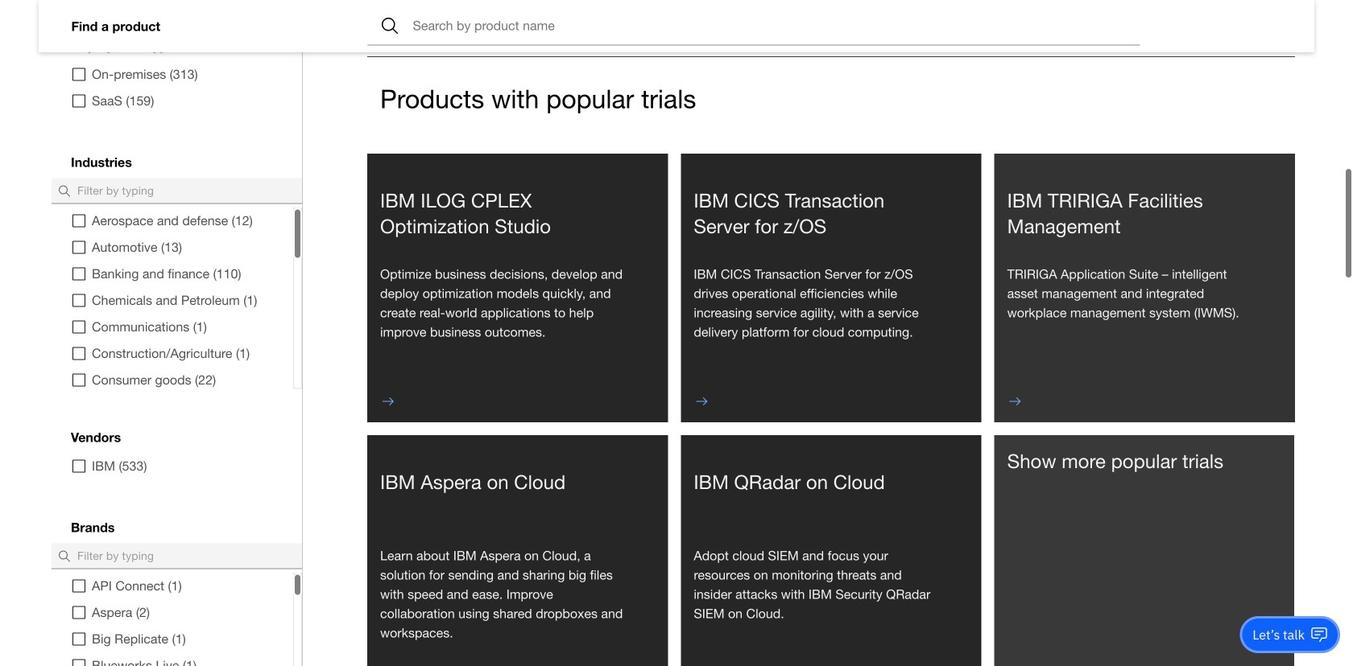 Task type: describe. For each thing, give the bounding box(es) containing it.
Search text field
[[368, 7, 1140, 46]]

search element
[[368, 7, 1140, 46]]



Task type: locate. For each thing, give the bounding box(es) containing it.
Filter by typing search field
[[39, 178, 302, 204], [39, 544, 302, 570]]

1 vertical spatial filter by typing search field
[[39, 544, 302, 570]]

Filter by typing text field
[[52, 544, 302, 570]]

let's talk element
[[1253, 627, 1305, 644]]

Filter by typing text field
[[52, 178, 302, 204]]

2 filter by typing search field from the top
[[39, 544, 302, 570]]

0 vertical spatial filter by typing search field
[[39, 178, 302, 204]]

1 filter by typing search field from the top
[[39, 178, 302, 204]]



